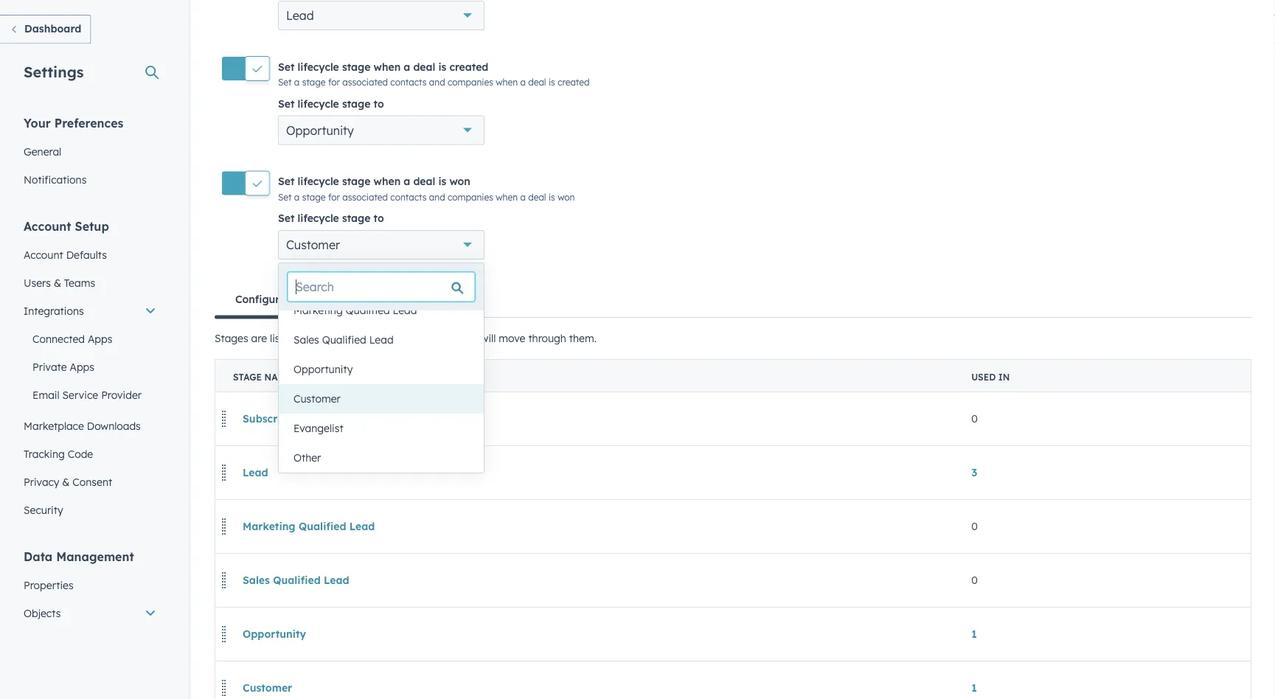 Task type: describe. For each thing, give the bounding box(es) containing it.
sales for sales qualified lead button to the top
[[294, 333, 319, 346]]

evangelist
[[294, 422, 343, 435]]

4 set from the top
[[278, 175, 295, 188]]

will
[[481, 332, 496, 345]]

contacts inside tab panel
[[358, 332, 400, 345]]

integrations button
[[15, 297, 165, 325]]

to for customer
[[374, 212, 384, 224]]

your
[[24, 115, 51, 130]]

stage subscriber is currently in position 1. reorder it by using the up and down arrow keys. element
[[215, 392, 1251, 446]]

marketplace
[[24, 419, 84, 432]]

account defaults link
[[15, 241, 165, 269]]

marketing for the top marketing qualified lead button
[[294, 304, 343, 317]]

notifications link
[[15, 166, 165, 194]]

connected apps
[[32, 332, 112, 345]]

users
[[24, 276, 51, 289]]

privacy & consent link
[[15, 468, 165, 496]]

data management
[[24, 549, 134, 564]]

account defaults
[[24, 248, 107, 261]]

1 for customer
[[971, 682, 977, 694]]

data
[[24, 549, 53, 564]]

subscriber
[[243, 412, 298, 425]]

security
[[24, 503, 63, 516]]

your preferences
[[24, 115, 123, 130]]

0 vertical spatial marketing qualified lead button
[[279, 296, 484, 325]]

stages are listed in the order contacts and companies will move through them.
[[215, 332, 597, 345]]

service
[[62, 388, 98, 401]]

lead button
[[278, 1, 485, 30]]

them.
[[569, 332, 597, 345]]

provider
[[101, 388, 142, 401]]

downloads
[[87, 419, 141, 432]]

1 button for opportunity
[[971, 628, 977, 641]]

stages
[[215, 332, 248, 345]]

are
[[251, 332, 267, 345]]

opportunity for bottommost opportunity button
[[243, 628, 306, 640]]

0 vertical spatial customer button
[[279, 384, 484, 414]]

1 button for customer
[[971, 682, 977, 694]]

contacts for customer
[[390, 191, 427, 202]]

1 vertical spatial sales qualified lead button
[[233, 566, 359, 595]]

name
[[264, 372, 291, 383]]

associated for opportunity
[[342, 77, 388, 88]]

6 set from the top
[[278, 212, 295, 224]]

& for users
[[54, 276, 61, 289]]

qualified for sales qualified lead button to the top
[[322, 333, 366, 346]]

set lifecycle stage to for customer
[[278, 212, 384, 224]]

privacy & consent
[[24, 475, 112, 488]]

defaults
[[66, 248, 107, 261]]

setup
[[75, 219, 109, 233]]

1 horizontal spatial won
[[558, 191, 575, 202]]

used in
[[971, 372, 1010, 383]]

sales for bottom sales qualified lead button
[[243, 574, 270, 587]]

private apps link
[[15, 353, 165, 381]]

opportunity inside popup button
[[286, 123, 354, 138]]

dashboard
[[24, 22, 81, 35]]

marketing qualified lead for the bottommost marketing qualified lead button
[[243, 520, 375, 533]]

3 button
[[971, 466, 977, 479]]

properties
[[24, 579, 73, 591]]

email service provider
[[32, 388, 142, 401]]

sales qualified lead for bottom sales qualified lead button
[[243, 574, 349, 587]]

0 horizontal spatial created
[[449, 60, 488, 73]]

subscriber button
[[233, 404, 308, 434]]

companies inside tab panel
[[424, 332, 478, 345]]

marketing qualified lead for the top marketing qualified lead button
[[294, 304, 417, 317]]

opportunity for the topmost opportunity button
[[294, 363, 353, 376]]

users & teams
[[24, 276, 95, 289]]

consent
[[72, 475, 112, 488]]

customer inside popup button
[[286, 237, 340, 252]]

1 vertical spatial created
[[558, 77, 590, 88]]

email
[[32, 388, 59, 401]]

teams
[[64, 276, 95, 289]]

security link
[[15, 496, 165, 524]]

1 vertical spatial customer button
[[233, 673, 302, 699]]

0 horizontal spatial in
[[299, 332, 307, 345]]

1 vertical spatial customer
[[294, 392, 341, 405]]

the
[[310, 332, 326, 345]]

1 vertical spatial opportunity button
[[233, 619, 316, 649]]

dashboard link
[[0, 15, 91, 44]]

lead inside button
[[243, 466, 268, 479]]

tracking code
[[24, 447, 93, 460]]

1 vertical spatial marketing qualified lead button
[[233, 512, 385, 541]]

qualified for bottom sales qualified lead button
[[273, 574, 321, 587]]

stage lead is currently in position 2. reorder it by using the up and down arrow keys. element
[[215, 446, 1251, 500]]

0 for marketing
[[971, 520, 978, 533]]

your preferences element
[[15, 115, 165, 194]]

for for opportunity
[[328, 77, 340, 88]]

companies for customer
[[448, 191, 493, 202]]

and for opportunity
[[429, 77, 445, 88]]

used
[[971, 372, 996, 383]]

through
[[528, 332, 566, 345]]

stage name
[[233, 372, 291, 383]]

general
[[24, 145, 61, 158]]

general link
[[15, 138, 165, 166]]

connected
[[32, 332, 85, 345]]

tab panel containing stages are listed in the order contacts and companies will move through them.
[[215, 317, 1252, 699]]

for for customer
[[328, 191, 340, 202]]

evangelist button
[[279, 414, 484, 443]]

2 lifecycle from the top
[[298, 97, 339, 110]]

lifecycle inside set lifecycle stage when a deal is created set a stage for associated contacts and companies when a deal is created
[[298, 60, 339, 73]]



Task type: vqa. For each thing, say whether or not it's contained in the screenshot.
the bottom IN
yes



Task type: locate. For each thing, give the bounding box(es) containing it.
when
[[374, 60, 401, 73], [496, 77, 518, 88], [374, 175, 401, 188], [496, 191, 518, 202]]

0
[[971, 412, 978, 425], [971, 520, 978, 533], [971, 574, 978, 587]]

objects button
[[15, 599, 165, 627]]

0 vertical spatial marketing
[[294, 304, 343, 317]]

1 vertical spatial sales
[[243, 574, 270, 587]]

1 horizontal spatial &
[[62, 475, 70, 488]]

private apps
[[32, 360, 94, 373]]

sales
[[294, 333, 319, 346], [243, 574, 270, 587]]

qualified for the top marketing qualified lead button
[[346, 304, 390, 317]]

list box
[[279, 296, 484, 473]]

3 0 from the top
[[971, 574, 978, 587]]

customer inside tab panel
[[243, 681, 292, 694]]

qualified for the bottommost marketing qualified lead button
[[299, 520, 346, 533]]

1 1 button from the top
[[971, 628, 977, 641]]

for up opportunity popup button
[[328, 77, 340, 88]]

move
[[499, 332, 525, 345]]

apps inside 'connected apps' link
[[88, 332, 112, 345]]

0 vertical spatial created
[[449, 60, 488, 73]]

sales qualified lead for sales qualified lead button to the top
[[294, 333, 394, 346]]

and for customer
[[429, 191, 445, 202]]

stage
[[342, 60, 371, 73], [302, 77, 326, 88], [342, 97, 371, 110], [342, 175, 371, 188], [302, 191, 326, 202], [342, 212, 371, 224]]

to up opportunity popup button
[[374, 97, 384, 110]]

2 to from the top
[[374, 212, 384, 224]]

& right privacy
[[62, 475, 70, 488]]

stage opportunity is currently in position 5. reorder it by using the up and down arrow keys. element
[[215, 607, 1251, 661]]

lead button
[[233, 458, 278, 487]]

1 set lifecycle stage to from the top
[[278, 97, 384, 110]]

1 vertical spatial sales qualified lead
[[243, 574, 349, 587]]

2 vertical spatial 0
[[971, 574, 978, 587]]

stage
[[233, 372, 262, 383]]

0 inside stage subscriber is currently in position 1. reorder it by using the up and down arrow keys. element
[[971, 412, 978, 425]]

and up opportunity popup button
[[429, 77, 445, 88]]

marketing up the
[[294, 304, 343, 317]]

properties link
[[15, 571, 165, 599]]

to
[[374, 97, 384, 110], [374, 212, 384, 224]]

companies inside set lifecycle stage when a deal is created set a stage for associated contacts and companies when a deal is created
[[448, 77, 493, 88]]

2 set lifecycle stage to from the top
[[278, 212, 384, 224]]

2 vertical spatial companies
[[424, 332, 478, 345]]

integrations
[[24, 304, 84, 317]]

notifications
[[24, 173, 87, 186]]

0 vertical spatial account
[[24, 219, 71, 233]]

account inside "link"
[[24, 248, 63, 261]]

2 vertical spatial opportunity
[[243, 628, 306, 640]]

contacts for opportunity
[[390, 77, 427, 88]]

opportunity
[[286, 123, 354, 138], [294, 363, 353, 376], [243, 628, 306, 640]]

management
[[56, 549, 134, 564]]

0 vertical spatial associated
[[342, 77, 388, 88]]

opportunity inside tab panel
[[243, 628, 306, 640]]

1 vertical spatial to
[[374, 212, 384, 224]]

0 vertical spatial opportunity button
[[279, 355, 484, 384]]

2 0 from the top
[[971, 520, 978, 533]]

0 vertical spatial sales
[[294, 333, 319, 346]]

account for account setup
[[24, 219, 71, 233]]

1 vertical spatial marketing
[[243, 520, 295, 533]]

and down search search field
[[403, 332, 421, 345]]

2 1 from the top
[[971, 682, 977, 694]]

1 vertical spatial and
[[429, 191, 445, 202]]

set lifecycle stage when a deal is created set a stage for associated contacts and companies when a deal is created
[[278, 60, 590, 88]]

stage marketing qualified lead is currently in position 3. reorder it by using the up and down arrow keys. element
[[215, 500, 1251, 553]]

lead inside popup button
[[286, 8, 314, 23]]

apps for connected apps
[[88, 332, 112, 345]]

account up account defaults
[[24, 219, 71, 233]]

opportunity inside list box
[[294, 363, 353, 376]]

in left the
[[299, 332, 307, 345]]

Search search field
[[288, 272, 475, 302]]

marketing inside tab panel
[[243, 520, 295, 533]]

contacts up customer popup button on the top left
[[390, 191, 427, 202]]

sales qualified lead button
[[279, 325, 484, 355], [233, 566, 359, 595]]

marketing qualified lead button up stages are listed in the order contacts and companies will move through them. on the top of page
[[279, 296, 484, 325]]

0 vertical spatial for
[[328, 77, 340, 88]]

1 vertical spatial set lifecycle stage to
[[278, 212, 384, 224]]

created
[[449, 60, 488, 73], [558, 77, 590, 88]]

1 vertical spatial won
[[558, 191, 575, 202]]

account for account defaults
[[24, 248, 63, 261]]

marketing for the bottommost marketing qualified lead button
[[243, 520, 295, 533]]

marketing
[[294, 304, 343, 317], [243, 520, 295, 533]]

tab panel
[[215, 317, 1252, 699]]

associated up customer popup button on the top left
[[342, 191, 388, 202]]

and
[[429, 77, 445, 88], [429, 191, 445, 202], [403, 332, 421, 345]]

0 vertical spatial 1 button
[[971, 628, 977, 641]]

stage customer is currently in position 6. reorder it by using the up and down arrow keys. element
[[215, 661, 1251, 699]]

to for opportunity
[[374, 97, 384, 110]]

1 vertical spatial 0
[[971, 520, 978, 533]]

2 1 button from the top
[[971, 682, 977, 694]]

0 vertical spatial customer
[[286, 237, 340, 252]]

preferences
[[54, 115, 123, 130]]

and up customer popup button on the top left
[[429, 191, 445, 202]]

and inside tab panel
[[403, 332, 421, 345]]

0 vertical spatial to
[[374, 97, 384, 110]]

other button
[[279, 443, 484, 473]]

0 vertical spatial apps
[[88, 332, 112, 345]]

apps for private apps
[[70, 360, 94, 373]]

1 0 from the top
[[971, 412, 978, 425]]

and inside the set lifecycle stage when a deal is won set a stage for associated contacts and companies when a deal is won
[[429, 191, 445, 202]]

0 vertical spatial in
[[299, 332, 307, 345]]

a
[[404, 60, 410, 73], [294, 77, 300, 88], [520, 77, 526, 88], [404, 175, 410, 188], [294, 191, 300, 202], [520, 191, 526, 202]]

customer
[[286, 237, 340, 252], [294, 392, 341, 405], [243, 681, 292, 694]]

marketing qualified lead
[[294, 304, 417, 317], [243, 520, 375, 533]]

data management element
[[15, 548, 165, 699]]

1 vertical spatial contacts
[[390, 191, 427, 202]]

0 vertical spatial marketing qualified lead
[[294, 304, 417, 317]]

stage sales qualified lead is currently in position 4. reorder it by using the up and down arrow keys. element
[[215, 553, 1251, 607]]

1 vertical spatial 1
[[971, 682, 977, 694]]

in
[[299, 332, 307, 345], [998, 372, 1010, 383]]

0 vertical spatial sales qualified lead button
[[279, 325, 484, 355]]

for inside the set lifecycle stage when a deal is won set a stage for associated contacts and companies when a deal is won
[[328, 191, 340, 202]]

privacy
[[24, 475, 59, 488]]

1 account from the top
[[24, 219, 71, 233]]

marketplace downloads link
[[15, 412, 165, 440]]

3
[[971, 466, 977, 479]]

1 1 from the top
[[971, 628, 977, 641]]

contacts right order
[[358, 332, 400, 345]]

marketing qualified lead down other
[[243, 520, 375, 533]]

marketing qualified lead up order
[[294, 304, 417, 317]]

0 horizontal spatial won
[[449, 175, 470, 188]]

0 vertical spatial set lifecycle stage to
[[278, 97, 384, 110]]

set lifecycle stage to up opportunity popup button
[[278, 97, 384, 110]]

1 vertical spatial opportunity
[[294, 363, 353, 376]]

& right users
[[54, 276, 61, 289]]

0 inside stage marketing qualified lead is currently in position 3. reorder it by using the up and down arrow keys. element
[[971, 520, 978, 533]]

set lifecycle stage to up customer popup button on the top left
[[278, 212, 384, 224]]

0 vertical spatial opportunity
[[286, 123, 354, 138]]

account
[[24, 219, 71, 233], [24, 248, 63, 261]]

1
[[971, 628, 977, 641], [971, 682, 977, 694]]

1 horizontal spatial sales
[[294, 333, 319, 346]]

sales qualified lead inside tab panel
[[243, 574, 349, 587]]

sales qualified lead
[[294, 333, 394, 346], [243, 574, 349, 587]]

marketplace downloads
[[24, 419, 141, 432]]

associated inside set lifecycle stage when a deal is created set a stage for associated contacts and companies when a deal is created
[[342, 77, 388, 88]]

tracking code link
[[15, 440, 165, 468]]

marketing down lead button
[[243, 520, 295, 533]]

1 vertical spatial marketing qualified lead
[[243, 520, 375, 533]]

associated up opportunity popup button
[[342, 77, 388, 88]]

companies
[[448, 77, 493, 88], [448, 191, 493, 202], [424, 332, 478, 345]]

contacts inside the set lifecycle stage when a deal is won set a stage for associated contacts and companies when a deal is won
[[390, 191, 427, 202]]

lifecycle
[[298, 60, 339, 73], [298, 97, 339, 110], [298, 175, 339, 188], [298, 212, 339, 224]]

companies for opportunity
[[448, 77, 493, 88]]

0 vertical spatial &
[[54, 276, 61, 289]]

sales inside tab panel
[[243, 574, 270, 587]]

1 set from the top
[[278, 60, 295, 73]]

1 button
[[971, 628, 977, 641], [971, 682, 977, 694]]

opportunity button
[[278, 115, 485, 145]]

3 set from the top
[[278, 97, 295, 110]]

is
[[438, 60, 446, 73], [549, 77, 555, 88], [438, 175, 446, 188], [549, 191, 555, 202]]

for inside set lifecycle stage when a deal is created set a stage for associated contacts and companies when a deal is created
[[328, 77, 340, 88]]

lead
[[286, 8, 314, 23], [393, 304, 417, 317], [369, 333, 394, 346], [243, 466, 268, 479], [349, 520, 375, 533], [324, 574, 349, 587]]

marketing qualified lead inside tab panel
[[243, 520, 375, 533]]

account setup
[[24, 219, 109, 233]]

4 lifecycle from the top
[[298, 212, 339, 224]]

private
[[32, 360, 67, 373]]

5 set from the top
[[278, 191, 292, 202]]

set
[[278, 60, 295, 73], [278, 77, 292, 88], [278, 97, 295, 110], [278, 175, 295, 188], [278, 191, 292, 202], [278, 212, 295, 224]]

listed
[[270, 332, 296, 345]]

1 vertical spatial account
[[24, 248, 63, 261]]

set lifecycle stage when a deal is won set a stage for associated contacts and companies when a deal is won
[[278, 175, 575, 202]]

contacts
[[390, 77, 427, 88], [390, 191, 427, 202], [358, 332, 400, 345]]

1 vertical spatial for
[[328, 191, 340, 202]]

other
[[294, 451, 321, 464]]

and inside set lifecycle stage when a deal is created set a stage for associated contacts and companies when a deal is created
[[429, 77, 445, 88]]

code
[[68, 447, 93, 460]]

lifecycle inside the set lifecycle stage when a deal is won set a stage for associated contacts and companies when a deal is won
[[298, 175, 339, 188]]

settings
[[24, 62, 84, 81]]

in right used
[[998, 372, 1010, 383]]

0 vertical spatial 1
[[971, 628, 977, 641]]

1 button inside stage customer is currently in position 6. reorder it by using the up and down arrow keys. element
[[971, 682, 977, 694]]

associated for customer
[[342, 191, 388, 202]]

2 vertical spatial and
[[403, 332, 421, 345]]

account up users
[[24, 248, 63, 261]]

1 for from the top
[[328, 77, 340, 88]]

customer button
[[278, 230, 485, 260]]

contacts up opportunity popup button
[[390, 77, 427, 88]]

0 horizontal spatial &
[[54, 276, 61, 289]]

apps inside private apps link
[[70, 360, 94, 373]]

list box containing marketing qualified lead
[[279, 296, 484, 473]]

1 to from the top
[[374, 97, 384, 110]]

account setup element
[[15, 218, 165, 524]]

1 horizontal spatial created
[[558, 77, 590, 88]]

qualified
[[346, 304, 390, 317], [322, 333, 366, 346], [299, 520, 346, 533], [273, 574, 321, 587]]

1 button inside stage opportunity is currently in position 5. reorder it by using the up and down arrow keys. element
[[971, 628, 977, 641]]

3 lifecycle from the top
[[298, 175, 339, 188]]

0 vertical spatial contacts
[[390, 77, 427, 88]]

1 vertical spatial &
[[62, 475, 70, 488]]

& for privacy
[[62, 475, 70, 488]]

2 set from the top
[[278, 77, 292, 88]]

0 inside stage sales qualified lead is currently in position 4. reorder it by using the up and down arrow keys. element
[[971, 574, 978, 587]]

configure
[[235, 293, 285, 306]]

0 horizontal spatial sales
[[243, 574, 270, 587]]

email service provider link
[[15, 381, 165, 409]]

apps up service
[[70, 360, 94, 373]]

1 vertical spatial in
[[998, 372, 1010, 383]]

order
[[329, 332, 355, 345]]

0 for sales
[[971, 574, 978, 587]]

set lifecycle stage to for opportunity
[[278, 97, 384, 110]]

associated inside the set lifecycle stage when a deal is won set a stage for associated contacts and companies when a deal is won
[[342, 191, 388, 202]]

2 vertical spatial customer
[[243, 681, 292, 694]]

2 associated from the top
[[342, 191, 388, 202]]

1 inside stage customer is currently in position 6. reorder it by using the up and down arrow keys. element
[[971, 682, 977, 694]]

1 associated from the top
[[342, 77, 388, 88]]

2 for from the top
[[328, 191, 340, 202]]

for up customer popup button on the top left
[[328, 191, 340, 202]]

1 for opportunity
[[971, 628, 977, 641]]

1 vertical spatial apps
[[70, 360, 94, 373]]

configure link
[[215, 282, 306, 319]]

connected apps link
[[15, 325, 165, 353]]

1 inside stage opportunity is currently in position 5. reorder it by using the up and down arrow keys. element
[[971, 628, 977, 641]]

2 vertical spatial contacts
[[358, 332, 400, 345]]

contacts inside set lifecycle stage when a deal is created set a stage for associated contacts and companies when a deal is created
[[390, 77, 427, 88]]

set lifecycle stage to
[[278, 97, 384, 110], [278, 212, 384, 224]]

users & teams link
[[15, 269, 165, 297]]

2 account from the top
[[24, 248, 63, 261]]

marketing qualified lead button down other
[[233, 512, 385, 541]]

1 lifecycle from the top
[[298, 60, 339, 73]]

objects
[[24, 607, 61, 620]]

tracking
[[24, 447, 65, 460]]

to up customer popup button on the top left
[[374, 212, 384, 224]]

0 vertical spatial sales qualified lead
[[294, 333, 394, 346]]

0 vertical spatial companies
[[448, 77, 493, 88]]

for
[[328, 77, 340, 88], [328, 191, 340, 202]]

0 vertical spatial and
[[429, 77, 445, 88]]

associated
[[342, 77, 388, 88], [342, 191, 388, 202]]

0 vertical spatial 0
[[971, 412, 978, 425]]

companies inside the set lifecycle stage when a deal is won set a stage for associated contacts and companies when a deal is won
[[448, 191, 493, 202]]

1 vertical spatial companies
[[448, 191, 493, 202]]

1 vertical spatial associated
[[342, 191, 388, 202]]

1 horizontal spatial in
[[998, 372, 1010, 383]]

0 vertical spatial won
[[449, 175, 470, 188]]

& inside "link"
[[54, 276, 61, 289]]

apps down integrations button
[[88, 332, 112, 345]]

1 vertical spatial 1 button
[[971, 682, 977, 694]]



